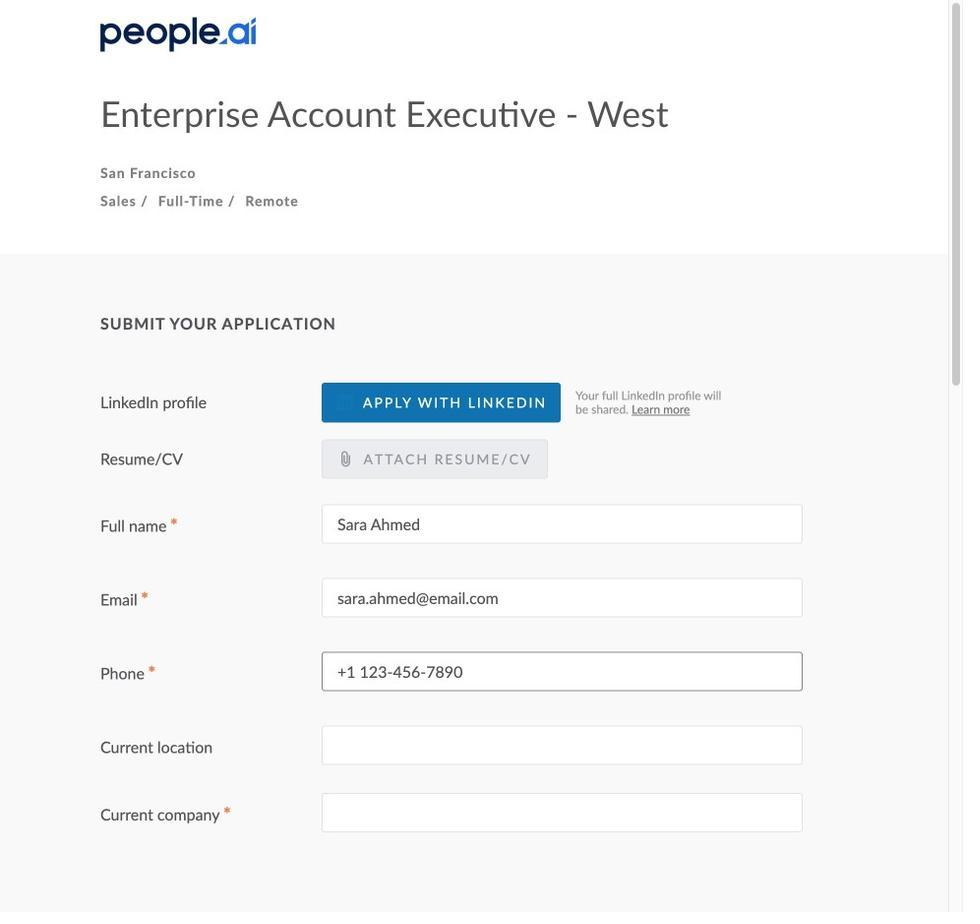 Task type: vqa. For each thing, say whether or not it's contained in the screenshot.
Nuvoair Logo
no



Task type: locate. For each thing, give the bounding box(es) containing it.
people.ai logo image
[[100, 17, 256, 52]]

None email field
[[322, 579, 803, 618]]

paperclip image
[[338, 451, 353, 467]]

None text field
[[322, 505, 803, 544]]

None text field
[[322, 652, 803, 692], [322, 726, 803, 766], [322, 794, 803, 833], [322, 652, 803, 692], [322, 726, 803, 766], [322, 794, 803, 833]]



